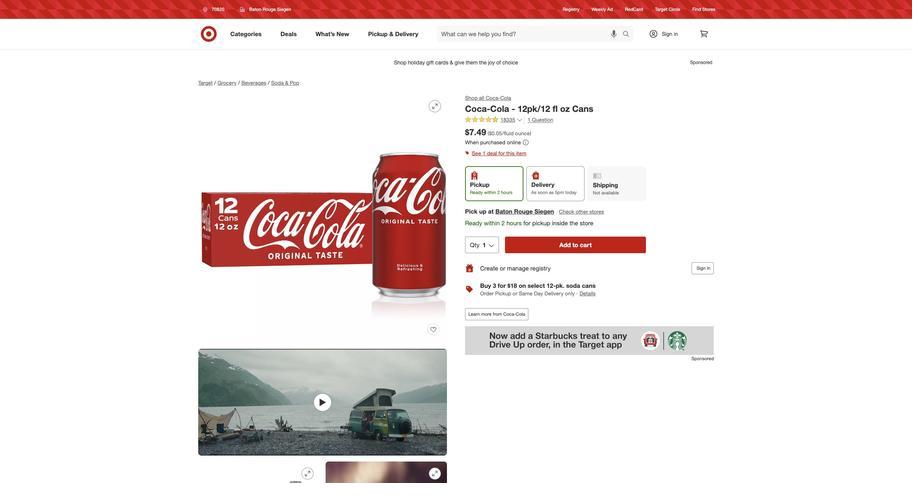 Task type: locate. For each thing, give the bounding box(es) containing it.
1 vertical spatial delivery
[[532, 181, 555, 189]]

0 vertical spatial delivery
[[396, 30, 419, 38]]

ad
[[608, 7, 614, 12]]

0 vertical spatial 2
[[498, 190, 500, 196]]

baton rouge siegen
[[250, 6, 291, 12]]

baton up categories link
[[250, 6, 262, 12]]

0 horizontal spatial 2
[[498, 190, 500, 196]]

online
[[507, 139, 521, 146]]

70820 button
[[198, 3, 233, 16]]

fl
[[553, 103, 558, 114]]

sign inside button
[[697, 266, 706, 271]]

or
[[500, 265, 506, 272], [513, 291, 518, 297]]

1 horizontal spatial target
[[656, 7, 668, 12]]

the
[[570, 220, 579, 227]]

0 horizontal spatial pickup
[[368, 30, 388, 38]]

1 vertical spatial rouge
[[515, 208, 533, 216]]

for down baton rouge siegen button
[[524, 220, 531, 227]]

registry
[[531, 265, 551, 272]]

what's new
[[316, 30, 350, 38]]

0 horizontal spatial /
[[214, 80, 216, 86]]

0 vertical spatial in
[[675, 31, 679, 37]]

baton right at
[[496, 208, 513, 216]]

ready up pick
[[470, 190, 483, 196]]

2 vertical spatial pickup
[[496, 291, 512, 297]]

1 horizontal spatial in
[[708, 266, 711, 271]]

/ right grocery link
[[238, 80, 240, 86]]

0 vertical spatial cola
[[501, 95, 512, 101]]

0 vertical spatial or
[[500, 265, 506, 272]]

to
[[573, 242, 579, 249]]

1 horizontal spatial pickup
[[470, 181, 490, 189]]

sign in inside button
[[697, 266, 711, 271]]

1 right "qty"
[[483, 242, 486, 249]]

cola down same
[[516, 312, 526, 317]]

soda
[[567, 282, 581, 290]]

within down at
[[484, 220, 500, 227]]

cola inside button
[[516, 312, 526, 317]]

0 vertical spatial target
[[656, 7, 668, 12]]

weekly
[[592, 7, 607, 12]]

see 1 deal for this item
[[472, 150, 527, 157]]

0 vertical spatial rouge
[[263, 6, 276, 12]]

0 vertical spatial ready
[[470, 190, 483, 196]]

beverages link
[[242, 80, 267, 86]]

sign
[[663, 31, 673, 37], [697, 266, 706, 271]]

buy 3 for $18 on select 12-pk. soda cans link
[[481, 282, 596, 290]]

pickup inside "link"
[[368, 30, 388, 38]]

qty
[[470, 242, 480, 249]]

siegen up the pickup
[[535, 208, 555, 216]]

learn
[[469, 312, 480, 317]]

delivery inside "link"
[[396, 30, 419, 38]]

coca-cola - 12pk/12 fl oz cans, 4 of 16 image
[[326, 462, 447, 484]]

2 horizontal spatial /
[[268, 80, 270, 86]]

at
[[489, 208, 494, 216]]

delivery inside delivery as soon as 5pm today
[[532, 181, 555, 189]]

target left the circle
[[656, 7, 668, 12]]

sign in link
[[643, 26, 690, 42]]

coca- right all
[[486, 95, 501, 101]]

3
[[493, 282, 497, 290]]

pickup down 3
[[496, 291, 512, 297]]

for left this
[[499, 150, 505, 157]]

1 vertical spatial in
[[708, 266, 711, 271]]

search
[[620, 31, 638, 38]]

1 horizontal spatial &
[[390, 30, 394, 38]]

inside
[[553, 220, 568, 227]]

deal
[[487, 150, 498, 157]]

1 vertical spatial 2
[[502, 220, 505, 227]]

today
[[566, 190, 577, 196]]

cola up "18335" link at top right
[[491, 103, 510, 114]]

0 vertical spatial sign
[[663, 31, 673, 37]]

learn more from coca-cola button
[[466, 309, 529, 321]]

0 vertical spatial pickup
[[368, 30, 388, 38]]

hours
[[502, 190, 513, 196], [507, 220, 522, 227]]

2 vertical spatial 1
[[483, 242, 486, 249]]

2 inside "pickup ready within 2 hours"
[[498, 190, 500, 196]]

70820
[[212, 6, 225, 12]]

pickup inside "pickup ready within 2 hours"
[[470, 181, 490, 189]]

circle
[[669, 7, 681, 12]]

in inside "sign in" button
[[708, 266, 711, 271]]

0 vertical spatial coca-
[[486, 95, 501, 101]]

cans
[[582, 282, 596, 290]]

or down the $18
[[513, 291, 518, 297]]

0 horizontal spatial or
[[500, 265, 506, 272]]

pick up at baton rouge siegen
[[466, 208, 555, 216]]

/ left the soda
[[268, 80, 270, 86]]

0 vertical spatial hours
[[502, 190, 513, 196]]

weekly ad link
[[592, 6, 614, 13]]

1
[[528, 116, 531, 123], [483, 150, 486, 157], [483, 242, 486, 249]]

target circle link
[[656, 6, 681, 13]]

0 horizontal spatial baton
[[250, 6, 262, 12]]

What can we help you find? suggestions appear below search field
[[437, 26, 625, 42]]

3 / from the left
[[268, 80, 270, 86]]

2 down pick up at baton rouge siegen
[[502, 220, 505, 227]]

shop
[[466, 95, 478, 101]]

1 vertical spatial siegen
[[535, 208, 555, 216]]

rouge up the ready within 2 hours for pickup inside the store
[[515, 208, 533, 216]]

1 vertical spatial within
[[484, 220, 500, 227]]

hours up pick up at baton rouge siegen
[[502, 190, 513, 196]]

all
[[480, 95, 485, 101]]

pickup
[[533, 220, 551, 227]]

1 vertical spatial sign
[[697, 266, 706, 271]]

/ right target link
[[214, 80, 216, 86]]

advertisement region
[[192, 54, 721, 72], [466, 327, 715, 356]]

cola up 18335
[[501, 95, 512, 101]]

manage
[[508, 265, 529, 272]]

1 vertical spatial target
[[198, 80, 213, 86]]

2 vertical spatial coca-
[[504, 312, 516, 317]]

0 vertical spatial siegen
[[277, 6, 291, 12]]

registry link
[[563, 6, 580, 13]]

available
[[602, 190, 620, 196]]

0 horizontal spatial siegen
[[277, 6, 291, 12]]

rouge up the deals link
[[263, 6, 276, 12]]

find stores link
[[693, 6, 716, 13]]

create
[[481, 265, 499, 272]]

coca-cola - 12pk/12 fl oz cans, 2 of 16, play video image
[[198, 349, 447, 456]]

siegen inside dropdown button
[[277, 6, 291, 12]]

0 vertical spatial baton
[[250, 6, 262, 12]]

coca- down all
[[466, 103, 491, 114]]

details
[[580, 291, 596, 297]]

1 vertical spatial &
[[285, 80, 289, 86]]

add to cart
[[560, 242, 592, 249]]

1 horizontal spatial 2
[[502, 220, 505, 227]]

ready inside "pickup ready within 2 hours"
[[470, 190, 483, 196]]

0 horizontal spatial &
[[285, 80, 289, 86]]

stores
[[703, 7, 716, 12]]

1 horizontal spatial sign
[[697, 266, 706, 271]]

1 within from the top
[[485, 190, 497, 196]]

rouge
[[263, 6, 276, 12], [515, 208, 533, 216]]

ready down pick
[[466, 220, 483, 227]]

from
[[493, 312, 503, 317]]

0 horizontal spatial in
[[675, 31, 679, 37]]

1 down 12pk/12
[[528, 116, 531, 123]]

1 horizontal spatial rouge
[[515, 208, 533, 216]]

sign in button
[[692, 263, 715, 275]]

1 horizontal spatial or
[[513, 291, 518, 297]]

within up at
[[485, 190, 497, 196]]

1 vertical spatial or
[[513, 291, 518, 297]]

1 / from the left
[[214, 80, 216, 86]]

coca-
[[486, 95, 501, 101], [466, 103, 491, 114], [504, 312, 516, 317]]

grocery
[[218, 80, 237, 86]]

0 vertical spatial sign in
[[663, 31, 679, 37]]

hours down pick up at baton rouge siegen
[[507, 220, 522, 227]]

ready
[[470, 190, 483, 196], [466, 220, 483, 227]]

2 vertical spatial delivery
[[545, 291, 564, 297]]

check other stores
[[560, 209, 605, 215]]

coca-cola - 12pk/12 fl oz cans, 1 of 16 image
[[198, 94, 447, 343]]

0 horizontal spatial target
[[198, 80, 213, 86]]

1 right see
[[483, 150, 486, 157]]

1 vertical spatial sign in
[[697, 266, 711, 271]]

for
[[499, 150, 505, 157], [524, 220, 531, 227], [498, 282, 506, 290]]

for right 3
[[498, 282, 506, 290]]

2 vertical spatial cola
[[516, 312, 526, 317]]

check
[[560, 209, 575, 215]]

2 horizontal spatial pickup
[[496, 291, 512, 297]]

12pk/12
[[518, 103, 551, 114]]

order
[[481, 291, 494, 297]]

0 vertical spatial &
[[390, 30, 394, 38]]

target for target / grocery / beverages / soda & pop
[[198, 80, 213, 86]]

1 horizontal spatial /
[[238, 80, 240, 86]]

0 vertical spatial advertisement region
[[192, 54, 721, 72]]

what's new link
[[309, 26, 359, 42]]

1 vertical spatial 1
[[483, 150, 486, 157]]

target for target circle
[[656, 7, 668, 12]]

or right create
[[500, 265, 506, 272]]

stores
[[590, 209, 605, 215]]

2 vertical spatial for
[[498, 282, 506, 290]]

when purchased online
[[466, 139, 521, 146]]

target left grocery link
[[198, 80, 213, 86]]

0 horizontal spatial sign
[[663, 31, 673, 37]]

as
[[550, 190, 554, 196]]

see
[[472, 150, 482, 157]]

pickup right new
[[368, 30, 388, 38]]

pickup up up
[[470, 181, 490, 189]]

1 horizontal spatial sign in
[[697, 266, 711, 271]]

soda & pop link
[[271, 80, 300, 86]]

only
[[566, 291, 575, 297]]

1 vertical spatial baton
[[496, 208, 513, 216]]

check other stores button
[[559, 208, 605, 216]]

∙
[[577, 291, 578, 297]]

0 horizontal spatial sign in
[[663, 31, 679, 37]]

siegen
[[277, 6, 291, 12], [535, 208, 555, 216]]

redcard link
[[626, 6, 644, 13]]

0 horizontal spatial rouge
[[263, 6, 276, 12]]

baton
[[250, 6, 262, 12], [496, 208, 513, 216]]

siegen up deals
[[277, 6, 291, 12]]

2 up pick up at baton rouge siegen
[[498, 190, 500, 196]]

coca- right the from
[[504, 312, 516, 317]]

1 vertical spatial advertisement region
[[466, 327, 715, 356]]

within inside "pickup ready within 2 hours"
[[485, 190, 497, 196]]

hours inside "pickup ready within 2 hours"
[[502, 190, 513, 196]]

1 vertical spatial hours
[[507, 220, 522, 227]]

0 vertical spatial within
[[485, 190, 497, 196]]

1 vertical spatial pickup
[[470, 181, 490, 189]]

baton inside dropdown button
[[250, 6, 262, 12]]



Task type: describe. For each thing, give the bounding box(es) containing it.
soon
[[538, 190, 548, 196]]

pickup & delivery
[[368, 30, 419, 38]]

& inside "link"
[[390, 30, 394, 38]]

item
[[517, 150, 527, 157]]

baton rouge siegen button
[[496, 208, 555, 216]]

deals
[[281, 30, 297, 38]]

buy
[[481, 282, 492, 290]]

shipping not available
[[594, 182, 620, 196]]

other
[[576, 209, 589, 215]]

pickup & delivery link
[[362, 26, 428, 42]]

target / grocery / beverages / soda & pop
[[198, 80, 300, 86]]

or inside buy 3 for $18 on select 12-pk. soda cans order pickup or same day delivery only ∙ details
[[513, 291, 518, 297]]

/fluid
[[502, 130, 514, 136]]

question
[[533, 116, 554, 123]]

find stores
[[693, 7, 716, 12]]

1 vertical spatial coca-
[[466, 103, 491, 114]]

1 question link
[[525, 116, 554, 124]]

target circle
[[656, 7, 681, 12]]

1 vertical spatial ready
[[466, 220, 483, 227]]

coca-cola - 12pk/12 fl oz cans, 3 of 16 image
[[198, 462, 320, 484]]

ready within 2 hours for pickup inside the store
[[466, 220, 594, 227]]

buy 3 for $18 on select 12-pk. soda cans order pickup or same day delivery only ∙ details
[[481, 282, 596, 297]]

purchased
[[481, 139, 506, 146]]

details button
[[580, 290, 597, 298]]

1 horizontal spatial siegen
[[535, 208, 555, 216]]

day
[[535, 291, 544, 297]]

up
[[480, 208, 487, 216]]

0 vertical spatial for
[[499, 150, 505, 157]]

shipping
[[594, 182, 619, 189]]

pk.
[[556, 282, 565, 290]]

0 vertical spatial 1
[[528, 116, 531, 123]]

pick
[[466, 208, 478, 216]]

coca- inside learn more from coca-cola button
[[504, 312, 516, 317]]

for inside buy 3 for $18 on select 12-pk. soda cans order pickup or same day delivery only ∙ details
[[498, 282, 506, 290]]

this
[[507, 150, 515, 157]]

cart
[[581, 242, 592, 249]]

12-
[[547, 282, 556, 290]]

pickup for ready
[[470, 181, 490, 189]]

baton rouge siegen button
[[236, 3, 296, 16]]

cans
[[573, 103, 594, 114]]

$18
[[508, 282, 518, 290]]

delivery as soon as 5pm today
[[532, 181, 577, 196]]

search button
[[620, 26, 638, 44]]

1 vertical spatial cola
[[491, 103, 510, 114]]

pickup inside buy 3 for $18 on select 12-pk. soda cans order pickup or same day delivery only ∙ details
[[496, 291, 512, 297]]

oz
[[561, 103, 570, 114]]

$7.49
[[466, 127, 487, 137]]

1 horizontal spatial baton
[[496, 208, 513, 216]]

registry
[[563, 7, 580, 12]]

add
[[560, 242, 571, 249]]

target link
[[198, 80, 213, 86]]

1 for qty 1
[[483, 242, 486, 249]]

when
[[466, 139, 479, 146]]

$0.05
[[490, 130, 502, 136]]

beverages
[[242, 80, 267, 86]]

add to cart button
[[506, 237, 647, 254]]

pickup for &
[[368, 30, 388, 38]]

see 1 deal for this item link
[[466, 148, 715, 159]]

redcard
[[626, 7, 644, 12]]

5pm
[[556, 190, 565, 196]]

)
[[530, 130, 532, 136]]

on
[[519, 282, 527, 290]]

new
[[337, 30, 350, 38]]

categories
[[231, 30, 262, 38]]

image gallery element
[[198, 94, 447, 484]]

deals link
[[274, 26, 306, 42]]

-
[[512, 103, 516, 114]]

(
[[488, 130, 490, 136]]

more
[[482, 312, 492, 317]]

18335 link
[[466, 116, 523, 125]]

2 within from the top
[[484, 220, 500, 227]]

rouge inside dropdown button
[[263, 6, 276, 12]]

same
[[519, 291, 533, 297]]

$7.49 ( $0.05 /fluid ounce )
[[466, 127, 532, 137]]

1 vertical spatial for
[[524, 220, 531, 227]]

pickup ready within 2 hours
[[470, 181, 513, 196]]

create or manage registry
[[481, 265, 551, 272]]

as
[[532, 190, 537, 196]]

sponsored
[[692, 356, 715, 362]]

grocery link
[[218, 80, 237, 86]]

delivery inside buy 3 for $18 on select 12-pk. soda cans order pickup or same day delivery only ∙ details
[[545, 291, 564, 297]]

qty 1
[[470, 242, 486, 249]]

in inside sign in link
[[675, 31, 679, 37]]

ounce
[[516, 130, 530, 136]]

store
[[580, 220, 594, 227]]

2 / from the left
[[238, 80, 240, 86]]

18335
[[501, 117, 516, 123]]

1 for see 1 deal for this item
[[483, 150, 486, 157]]

weekly ad
[[592, 7, 614, 12]]



Task type: vqa. For each thing, say whether or not it's contained in the screenshot.
rightmost Target
yes



